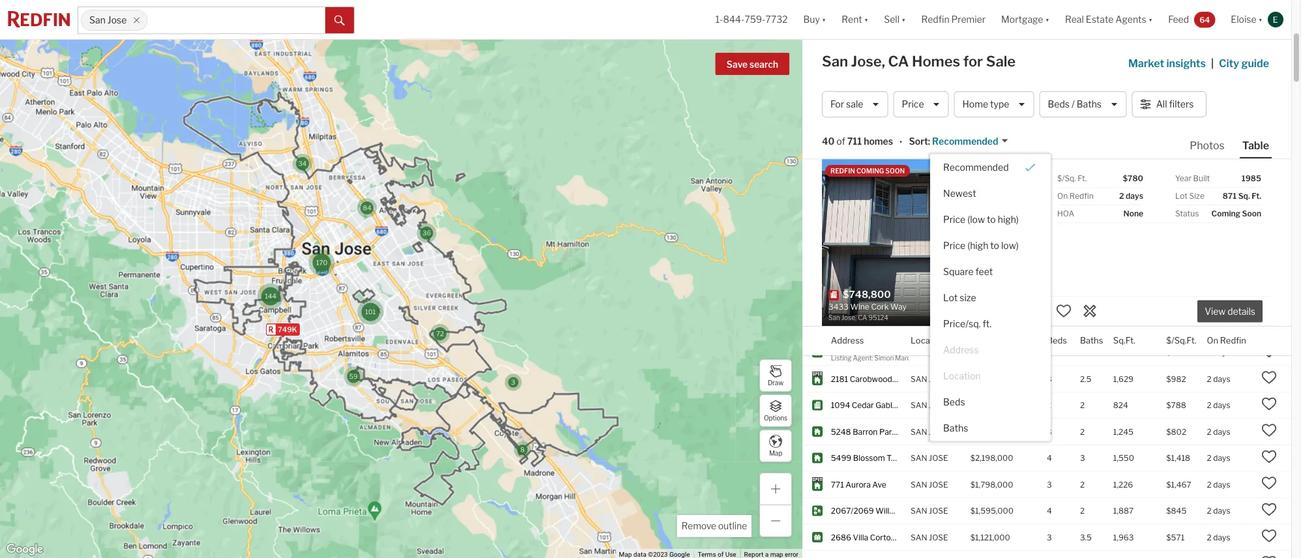 Task type: locate. For each thing, give the bounding box(es) containing it.
ft. right 'sq.'
[[1253, 191, 1262, 201]]

location inside button
[[944, 371, 981, 382]]

2 days right '$788'
[[1208, 401, 1231, 410]]

$918
[[1167, 110, 1186, 120]]

7 san from the top
[[911, 322, 928, 331]]

2 1 day from the top
[[1208, 216, 1226, 225]]

(low
[[968, 214, 986, 225]]

$780 up 1,733
[[1124, 174, 1144, 183]]

4 for 1,550
[[1048, 454, 1053, 463]]

jose up square
[[930, 242, 949, 252]]

jose right park
[[930, 427, 949, 437]]

dr up bo
[[900, 158, 909, 167]]

0 vertical spatial agent:
[[854, 170, 874, 177]]

1 listing from the top
[[832, 170, 852, 177]]

submit search image
[[335, 15, 345, 26]]

jose left $1,121,000
[[930, 533, 949, 542]]

baths
[[1077, 99, 1102, 110], [1081, 336, 1104, 346], [944, 423, 969, 434]]

san right cortona
[[911, 533, 928, 542]]

price left (low
[[944, 214, 966, 225]]

eloise ▾
[[1232, 14, 1264, 25]]

1 agent: from the top
[[854, 170, 874, 177]]

3 for $1,599,000
[[1048, 374, 1053, 384]]

2 jose from the top
[[930, 110, 949, 120]]

listing inside 1487 tierra buena dr listing agent: daniel bo
[[832, 170, 852, 177]]

way for cork
[[894, 31, 910, 40]]

recommended up $650,000
[[933, 136, 999, 147]]

3 favorite this home image from the top
[[1262, 211, 1278, 227]]

baths right '/'
[[1077, 99, 1102, 110]]

5 jose from the top
[[930, 242, 949, 252]]

0 vertical spatial $1,595,000
[[971, 110, 1014, 120]]

1 horizontal spatial ct
[[892, 84, 901, 93]]

1 1 day from the top
[[1208, 189, 1226, 199]]

0 vertical spatial day
[[1213, 189, 1226, 199]]

1 san jose from the top
[[911, 110, 949, 120]]

3 ▾ from the left
[[902, 14, 906, 25]]

1 vertical spatial location
[[944, 371, 981, 382]]

san jose
[[89, 15, 127, 26], [911, 84, 943, 93]]

0 vertical spatial location button
[[911, 326, 946, 355]]

0 vertical spatial san
[[89, 15, 106, 26]]

1 horizontal spatial st
[[888, 242, 896, 252]]

e
[[849, 242, 854, 252]]

ave down "daniel"
[[882, 189, 896, 199]]

2.5 up "beds / baths"
[[1081, 84, 1092, 93]]

5 san from the top
[[911, 242, 928, 252]]

san jose for 144 s 3rd st #332
[[911, 322, 949, 331]]

ave right jonathan at the right of page
[[887, 110, 901, 120]]

9 jose from the top
[[930, 401, 949, 410]]

ave for guadalupe
[[892, 57, 906, 67]]

days for $802
[[1214, 427, 1231, 437]]

1 vertical spatial san
[[823, 53, 849, 70]]

2 horizontal spatial redfin
[[1221, 336, 1247, 346]]

5 favorite this home image from the top
[[1262, 423, 1278, 438]]

favorite this home image for $780
[[1262, 26, 1278, 42]]

2 san jose from the top
[[911, 137, 949, 146]]

1 horizontal spatial on
[[1208, 336, 1219, 346]]

2 ▾ from the left
[[865, 14, 869, 25]]

2 days down 64
[[1208, 31, 1231, 40]]

1 horizontal spatial baths button
[[1081, 326, 1104, 355]]

remove san jose image
[[133, 16, 140, 24]]

5 san jose from the top
[[911, 322, 949, 331]]

1 vertical spatial lot
[[944, 292, 958, 303]]

8 san jose from the top
[[911, 506, 949, 516]]

map button
[[760, 430, 793, 462]]

1 horizontal spatial san jose
[[911, 84, 943, 93]]

0 horizontal spatial san
[[89, 15, 106, 26]]

1 for $760
[[1208, 216, 1211, 225]]

san jose up square
[[911, 242, 949, 252]]

0 horizontal spatial san jose
[[89, 15, 127, 26]]

adeline
[[849, 216, 877, 225]]

1 vertical spatial 1 day
[[1208, 216, 1226, 225]]

None search field
[[148, 7, 325, 33]]

0 vertical spatial listing
[[832, 170, 852, 177]]

2 beds
[[968, 288, 986, 310]]

saratoga
[[911, 295, 954, 305]]

san jose up not listed
[[911, 137, 949, 146]]

agent: down tierra at the top of page
[[854, 170, 874, 177]]

san up 5466 colony field dr san jose
[[911, 242, 928, 252]]

home type
[[963, 99, 1010, 110]]

san jose up : on the right top
[[911, 110, 949, 120]]

2 recommended button from the top
[[931, 154, 1052, 180]]

favorite button checkbox
[[1022, 162, 1044, 185]]

jose down campbell
[[930, 216, 949, 225]]

wine
[[853, 31, 873, 40]]

7 san jose from the top
[[911, 480, 949, 489]]

609 adeline ave
[[832, 216, 892, 225]]

dialog
[[931, 154, 1052, 441]]

0 horizontal spatial ct
[[878, 137, 886, 146]]

days for $845
[[1214, 506, 1231, 516]]

1 horizontal spatial jose
[[927, 84, 943, 93]]

1 vertical spatial day
[[1213, 216, 1226, 225]]

0 vertical spatial on
[[1058, 191, 1069, 201]]

market insights link
[[1129, 42, 1207, 71]]

agents
[[1116, 14, 1147, 25]]

0 vertical spatial way
[[894, 31, 910, 40]]

2 days for $802
[[1208, 427, 1231, 437]]

4 san jose from the top
[[911, 242, 949, 252]]

san left : on the right top
[[911, 137, 928, 146]]

3rd
[[854, 322, 866, 331]]

listing inside 149 el bosque dr listing agent: simon marquez
[[832, 355, 852, 362]]

heading
[[829, 288, 935, 323]]

1 day from the top
[[1213, 189, 1226, 199]]

hrs right "24"
[[1220, 137, 1232, 146]]

lot inside button
[[944, 292, 958, 303]]

dr inside 1487 tierra buena dr listing agent: daniel bo
[[900, 158, 909, 167]]

recommended for first recommended button from the bottom
[[944, 162, 1009, 173]]

on redfin down "view details"
[[1208, 336, 1247, 346]]

san left remove san jose image
[[89, 15, 106, 26]]

3433 wine cork way link
[[832, 30, 910, 41]]

0 vertical spatial 2.5
[[1081, 84, 1092, 93]]

location down $250,000
[[944, 371, 981, 382]]

cork
[[874, 31, 892, 40]]

hrs for 8 hrs
[[1215, 110, 1227, 120]]

listing down the '149' at the right bottom
[[832, 355, 852, 362]]

0 vertical spatial 1
[[1208, 189, 1211, 199]]

149 el bosque dr listing agent: simon marquez
[[832, 343, 922, 362]]

1 vertical spatial recommended button
[[931, 154, 1052, 180]]

days for $537
[[1214, 322, 1231, 331]]

favorite this home image
[[1262, 53, 1278, 69], [1262, 159, 1278, 174], [1262, 185, 1278, 201], [1262, 291, 1278, 306], [1057, 303, 1072, 319], [1262, 344, 1278, 359], [1262, 370, 1278, 386], [1262, 396, 1278, 412], [1262, 449, 1278, 465], [1262, 528, 1278, 544], [1262, 555, 1278, 558]]

0 vertical spatial recommended button
[[931, 135, 1009, 148]]

6 san from the top
[[911, 269, 928, 278]]

0 vertical spatial redfin
[[922, 14, 950, 25]]

location up the marquez
[[911, 336, 946, 346]]

1 vertical spatial listing
[[832, 355, 852, 362]]

san jose down 'san jose, ca homes for sale'
[[911, 84, 943, 93]]

day for $760
[[1213, 216, 1226, 225]]

homes
[[913, 53, 961, 70]]

day down 871
[[1213, 216, 1226, 225]]

1 vertical spatial on redfin
[[1208, 336, 1247, 346]]

price/sq. ft. button
[[931, 311, 1052, 337]]

2 days up view
[[1208, 295, 1231, 305]]

#332
[[878, 322, 897, 331]]

san jose left remove san jose image
[[89, 15, 127, 26]]

/
[[1072, 99, 1076, 110]]

0 horizontal spatial st
[[868, 322, 876, 331]]

7103
[[832, 137, 850, 146]]

1,550
[[1114, 454, 1135, 463]]

8 jose from the top
[[930, 374, 949, 384]]

$1,595,000 for 2067/2069 willester ave
[[971, 506, 1014, 516]]

san jose for 1930 jonathan ave
[[911, 110, 949, 120]]

recommended for second recommended button from the bottom of the page
[[933, 136, 999, 147]]

2 listing from the top
[[832, 355, 852, 362]]

2 san from the top
[[911, 110, 928, 120]]

0 vertical spatial st
[[888, 242, 896, 252]]

1 vertical spatial agent:
[[854, 355, 874, 362]]

ave for olympia
[[882, 189, 896, 199]]

3 san from the top
[[911, 137, 928, 146]]

jose down homes
[[927, 84, 943, 93]]

location button down $250,000
[[931, 363, 1052, 389]]

4 ▾ from the left
[[1046, 14, 1050, 25]]

beds button left 784
[[1048, 326, 1068, 355]]

2 days right $1,467
[[1208, 480, 1231, 489]]

0 vertical spatial jose
[[108, 15, 127, 26]]

days for $1,467
[[1214, 480, 1231, 489]]

5248 barron park dr link
[[832, 427, 907, 437]]

5 ▾ from the left
[[1149, 14, 1153, 25]]

4 san from the top
[[911, 216, 928, 225]]

sell ▾ button
[[885, 0, 906, 39]]

6 san jose from the top
[[911, 374, 949, 384]]

5466 colony field dr san jose
[[832, 269, 949, 278]]

recommended inside dialog
[[944, 162, 1009, 173]]

favorite this home image
[[1262, 26, 1278, 42], [1262, 132, 1278, 148], [1262, 211, 1278, 227], [1262, 317, 1278, 333], [1262, 423, 1278, 438], [1262, 476, 1278, 491], [1262, 502, 1278, 518]]

2 days right the $/sq.ft. button
[[1208, 348, 1231, 357]]

high)
[[998, 214, 1019, 225]]

7
[[1208, 84, 1213, 93]]

1930
[[832, 110, 851, 120]]

ln down the marquez
[[894, 374, 904, 384]]

san jose right cortona
[[911, 533, 949, 542]]

on
[[1058, 191, 1069, 201], [1208, 336, 1219, 346]]

1 vertical spatial redfin
[[1070, 191, 1094, 201]]

784
[[1114, 348, 1129, 357]]

day for $1,096
[[1213, 189, 1226, 199]]

4 for 1,738
[[1048, 110, 1053, 120]]

price (low to high) button
[[931, 207, 1052, 233]]

view details link
[[1198, 299, 1264, 322]]

recommended button up $650,000
[[931, 135, 1009, 148]]

redfin inside redfin premier button
[[922, 14, 950, 25]]

san jose down 5499 blossom tree ln san jose at the bottom of page
[[911, 480, 949, 489]]

3 jose from the top
[[930, 137, 949, 146]]

▾ right agents
[[1149, 14, 1153, 25]]

8 hrs
[[1208, 110, 1227, 120]]

7 favorite this home image from the top
[[1262, 502, 1278, 518]]

2 days for $780
[[1208, 31, 1231, 40]]

way right cortona
[[902, 533, 918, 542]]

newest button
[[931, 180, 1052, 207]]

2 agent: from the top
[[854, 355, 874, 362]]

3 left 'x-out this home' image
[[1048, 295, 1053, 305]]

san jose
[[911, 110, 949, 120], [911, 137, 949, 146], [911, 216, 949, 225], [911, 242, 949, 252], [911, 322, 949, 331], [911, 374, 949, 384], [911, 480, 949, 489], [911, 506, 949, 516], [911, 533, 949, 542]]

0 horizontal spatial ft.
[[1078, 174, 1088, 183]]

▾ left user photo
[[1259, 14, 1264, 25]]

824
[[1114, 401, 1129, 410]]

2 vertical spatial hrs
[[1220, 137, 1232, 146]]

4
[[1208, 57, 1213, 67], [1048, 84, 1053, 93], [1048, 110, 1053, 120], [1048, 189, 1053, 199], [1048, 454, 1053, 463], [1048, 506, 1053, 516]]

jose left remove san jose image
[[108, 15, 127, 26]]

days for $1,427
[[1214, 295, 1231, 305]]

2 vertical spatial san
[[911, 84, 925, 93]]

day
[[1213, 189, 1226, 199], [1213, 216, 1226, 225]]

0 horizontal spatial address
[[832, 336, 865, 346]]

redfin down "view details"
[[1221, 336, 1247, 346]]

jose right willester
[[930, 506, 949, 516]]

on up hoa
[[1058, 191, 1069, 201]]

1 ▾ from the left
[[822, 14, 827, 25]]

st for 3rd
[[868, 322, 876, 331]]

2 vertical spatial price
[[944, 240, 966, 251]]

$780
[[1167, 31, 1187, 40], [1124, 174, 1144, 183]]

3 left 3.5
[[1048, 533, 1053, 542]]

mortgage ▾ button
[[994, 0, 1058, 39]]

baths button down 'x-out this home' image
[[1081, 326, 1104, 355]]

recommended up the newest button
[[944, 162, 1009, 173]]

2.5 left 1,629
[[1081, 374, 1092, 384]]

ln
[[894, 374, 904, 384], [905, 454, 915, 463]]

san jose down the marquez
[[911, 374, 949, 384]]

1 vertical spatial $780
[[1124, 174, 1144, 183]]

san up sort
[[911, 110, 928, 120]]

1 vertical spatial on
[[1208, 336, 1219, 346]]

4 jose from the top
[[930, 216, 949, 225]]

st
[[888, 242, 896, 252], [868, 322, 876, 331]]

1 vertical spatial price
[[944, 214, 966, 225]]

jose
[[108, 15, 127, 26], [927, 84, 943, 93]]

1 $1,595,000 from the top
[[971, 110, 1014, 120]]

2 2.5 from the top
[[1081, 374, 1092, 384]]

2 days down view
[[1208, 322, 1231, 331]]

st for hedding
[[888, 242, 896, 252]]

hrs right the 7
[[1214, 84, 1226, 93]]

0 horizontal spatial lot
[[944, 292, 958, 303]]

ct right the petrus
[[878, 137, 886, 146]]

1 vertical spatial ft.
[[1253, 191, 1262, 201]]

way down sell ▾
[[894, 31, 910, 40]]

2 vertical spatial redfin
[[1221, 336, 1247, 346]]

redfin inside on redfin button
[[1221, 336, 1247, 346]]

favorite this home image for $760
[[1262, 211, 1278, 227]]

1 vertical spatial 1
[[1208, 216, 1211, 225]]

1 vertical spatial recommended
[[944, 162, 1009, 173]]

beds
[[1049, 99, 1070, 110], [968, 301, 986, 310], [1048, 336, 1068, 346], [944, 397, 966, 408]]

insights
[[1167, 57, 1207, 69]]

hrs right 8
[[1215, 110, 1227, 120]]

jose up saratoga
[[930, 269, 949, 278]]

dr
[[900, 158, 909, 167], [900, 269, 909, 278], [886, 295, 894, 305], [885, 343, 894, 352], [903, 401, 912, 410], [899, 427, 907, 437]]

ave right aurora
[[873, 480, 887, 489]]

on down view
[[1208, 336, 1219, 346]]

2 days down on redfin button
[[1208, 374, 1231, 384]]

1 horizontal spatial san
[[823, 53, 849, 70]]

2686 villa cortona way link
[[832, 532, 918, 543]]

0 horizontal spatial on
[[1058, 191, 1069, 201]]

3
[[1048, 295, 1053, 305], [1048, 374, 1053, 384], [1048, 427, 1053, 437], [1081, 454, 1086, 463], [1048, 480, 1053, 489], [1048, 533, 1053, 542]]

$1,467
[[1167, 480, 1192, 489]]

1 day for $760
[[1208, 216, 1226, 225]]

0 vertical spatial beds button
[[1048, 326, 1068, 355]]

10 san from the top
[[911, 427, 928, 437]]

hrs for 24 hrs
[[1220, 137, 1232, 146]]

1 horizontal spatial on redfin
[[1208, 336, 1247, 346]]

2 days for $571
[[1208, 533, 1231, 542]]

jose right 'gables'
[[930, 401, 949, 410]]

8 san from the top
[[911, 374, 928, 384]]

1 vertical spatial $1,595,000
[[971, 506, 1014, 516]]

day up coming
[[1213, 189, 1226, 199]]

▾ for mortgage ▾
[[1046, 14, 1050, 25]]

all
[[1157, 99, 1168, 110]]

4 favorite this home image from the top
[[1262, 317, 1278, 333]]

2 days right $802
[[1208, 427, 1231, 437]]

dr for bosque
[[885, 343, 894, 352]]

386 e hedding st link
[[832, 242, 899, 252]]

$1,595,000 down home type
[[971, 110, 1014, 120]]

0 vertical spatial price
[[902, 99, 925, 110]]

x-out this home image
[[1083, 303, 1098, 319]]

to
[[988, 214, 997, 225], [991, 240, 1000, 251]]

san jose for 7103 petrus ct
[[911, 137, 949, 146]]

san down 3433
[[823, 53, 849, 70]]

ca
[[889, 53, 910, 70]]

$1,595,000 down $1,798,000
[[971, 506, 1014, 516]]

0 vertical spatial to
[[988, 214, 997, 225]]

1985
[[1243, 174, 1262, 183]]

jose down cambrian-
[[930, 57, 949, 67]]

square feet button
[[931, 259, 1052, 285]]

st right hedding
[[888, 242, 896, 252]]

0 horizontal spatial baths button
[[931, 415, 1052, 441]]

jose left $1,599,000
[[930, 374, 949, 384]]

2181 carobwood ln
[[832, 374, 904, 384]]

9 san jose from the top
[[911, 533, 949, 542]]

2 day from the top
[[1213, 216, 1226, 225]]

lot size button
[[931, 285, 1052, 311]]

homes
[[864, 136, 894, 147]]

dr inside 149 el bosque dr listing agent: simon marquez
[[885, 343, 894, 352]]

cedar
[[852, 401, 875, 410]]

2,426
[[1114, 57, 1135, 67]]

colony
[[854, 269, 879, 278]]

jose right sort
[[930, 137, 949, 146]]

|
[[1212, 57, 1215, 69]]

ave right willester
[[911, 506, 925, 516]]

baths down 'x-out this home' image
[[1081, 336, 1104, 346]]

1 vertical spatial hrs
[[1215, 110, 1227, 120]]

0 horizontal spatial ln
[[894, 374, 904, 384]]

price/sq. ft.
[[944, 318, 992, 329]]

18420
[[832, 295, 856, 305]]

$319
[[1167, 348, 1186, 357]]

1 horizontal spatial lot
[[1176, 191, 1188, 201]]

way for cortona
[[902, 533, 918, 542]]

save search button
[[716, 53, 790, 75]]

tierra
[[852, 158, 874, 167]]

0 vertical spatial hrs
[[1214, 84, 1226, 93]]

1 vertical spatial way
[[902, 533, 918, 542]]

3 for $1,798,000
[[1048, 480, 1053, 489]]

1,245
[[1114, 427, 1134, 437]]

days for $1,418
[[1214, 454, 1231, 463]]

1 2.5 from the top
[[1081, 84, 1092, 93]]

park
[[880, 427, 897, 437]]

table button
[[1241, 138, 1273, 159]]

2 vertical spatial baths
[[944, 423, 969, 434]]

san right ca
[[911, 57, 928, 67]]

price for price (high to low)
[[944, 240, 966, 251]]

beds inside beds / baths button
[[1049, 99, 1070, 110]]

san
[[89, 15, 106, 26], [823, 53, 849, 70], [911, 84, 925, 93]]

2 days right $571
[[1208, 533, 1231, 542]]

2 $1,595,000 from the top
[[971, 506, 1014, 516]]

ct right frost
[[892, 84, 901, 93]]

to left low)
[[991, 240, 1000, 251]]

address down s
[[832, 336, 865, 346]]

0 horizontal spatial $780
[[1124, 174, 1144, 183]]

beds button down $1,599,000
[[931, 389, 1052, 415]]

lot for lot size
[[1176, 191, 1188, 201]]

san down the marquez
[[911, 374, 928, 384]]

price for price
[[902, 99, 925, 110]]

$649,850
[[971, 269, 1009, 278]]

1 horizontal spatial redfin
[[1070, 191, 1094, 201]]

jonathan
[[852, 110, 886, 120]]

•
[[900, 137, 903, 148]]

0 vertical spatial lot
[[1176, 191, 1188, 201]]

1 day down 871
[[1208, 216, 1226, 225]]

view details button
[[1198, 300, 1264, 322]]

2 inside 2 beds
[[974, 288, 980, 300]]

san jose for 2067/2069 willester ave
[[911, 506, 949, 516]]

san jose for 386 e hedding st
[[911, 242, 949, 252]]

0 vertical spatial ft.
[[1078, 174, 1088, 183]]

40
[[823, 136, 835, 147]]

1 vertical spatial 2.5
[[1081, 374, 1092, 384]]

1 favorite this home image from the top
[[1262, 26, 1278, 42]]

san down saratoga
[[911, 322, 928, 331]]

1 left coming
[[1208, 216, 1211, 225]]

0 vertical spatial recommended
[[933, 136, 999, 147]]

jose down saratoga
[[930, 322, 949, 331]]

location button down saratoga
[[911, 326, 946, 355]]

san jose right willester
[[911, 506, 949, 516]]

$782
[[1167, 57, 1187, 67]]

san jose for 2181 carobwood ln
[[911, 374, 949, 384]]

6 favorite this home image from the top
[[1262, 476, 1278, 491]]

1 vertical spatial ln
[[905, 454, 915, 463]]

4 for 2,113
[[1048, 84, 1053, 93]]

1 vertical spatial to
[[991, 240, 1000, 251]]

address button
[[832, 326, 865, 355], [931, 337, 1052, 363]]

hoa
[[1058, 209, 1075, 219]]

0 vertical spatial 1 day
[[1208, 189, 1226, 199]]

ave inside 'link'
[[882, 189, 896, 199]]

ln right tree
[[905, 454, 915, 463]]

871 sq. ft.
[[1224, 191, 1262, 201]]

1
[[1208, 189, 1211, 199], [1208, 216, 1211, 225], [1081, 322, 1084, 331]]

beds button
[[1048, 326, 1068, 355], [931, 389, 1052, 415]]

0 vertical spatial ct
[[892, 84, 901, 93]]

759-
[[745, 14, 766, 25]]

0 vertical spatial $780
[[1167, 31, 1187, 40]]

1 vertical spatial jose
[[927, 84, 943, 93]]

0 horizontal spatial address button
[[832, 326, 865, 355]]

google image
[[3, 541, 46, 558]]

glen
[[853, 84, 870, 93]]

san down 5499 blossom tree ln san jose at the bottom of page
[[911, 480, 928, 489]]

$250,000
[[971, 348, 1009, 357]]

0 vertical spatial on redfin
[[1058, 191, 1094, 201]]

san down 'san jose, ca homes for sale'
[[911, 84, 925, 93]]

san jose down campbell
[[911, 216, 949, 225]]

2 days for $982
[[1208, 374, 1231, 384]]

0 horizontal spatial redfin
[[922, 14, 950, 25]]

9 san from the top
[[911, 401, 928, 410]]

3 san jose from the top
[[911, 216, 949, 225]]

year
[[1176, 174, 1192, 183]]

2 days right $1,418
[[1208, 454, 1231, 463]]

agent: inside 1487 tierra buena dr listing agent: daniel bo
[[854, 170, 874, 177]]

agent: down 149 el bosque dr link on the bottom right
[[854, 355, 874, 362]]

map region
[[0, 0, 903, 558]]

agent: inside 149 el bosque dr listing agent: simon marquez
[[854, 355, 874, 362]]

1 vertical spatial st
[[868, 322, 876, 331]]

6 ▾ from the left
[[1259, 14, 1264, 25]]

ft.
[[983, 318, 992, 329]]

san jose down saratoga
[[911, 322, 949, 331]]

1 right the size
[[1208, 189, 1211, 199]]



Task type: vqa. For each thing, say whether or not it's contained in the screenshot.
$650,000 at the right top of the page
yes



Task type: describe. For each thing, give the bounding box(es) containing it.
1,733
[[1114, 189, 1134, 199]]

▾ for buy ▾
[[822, 14, 827, 25]]

$748,800
[[971, 31, 1009, 40]]

711
[[848, 136, 862, 147]]

$571
[[1167, 533, 1185, 542]]

1 horizontal spatial ln
[[905, 454, 915, 463]]

petrus
[[852, 137, 876, 146]]

$1,427
[[1167, 295, 1192, 305]]

3.5
[[1081, 533, 1093, 542]]

simon
[[875, 355, 894, 362]]

days for $571
[[1214, 533, 1231, 542]]

bosque
[[856, 343, 883, 352]]

3 for $999,000
[[1048, 427, 1053, 437]]

blossom
[[854, 454, 886, 463]]

1-
[[716, 14, 724, 25]]

13 san from the top
[[911, 506, 928, 516]]

1487 tierra buena dr listing agent: daniel bo
[[832, 158, 909, 177]]

▾ for eloise ▾
[[1259, 14, 1264, 25]]

11 jose from the top
[[930, 454, 949, 463]]

1 vertical spatial ct
[[878, 137, 886, 146]]

$2,974,000
[[971, 137, 1015, 146]]

▾ for rent ▾
[[865, 14, 869, 25]]

dr for park
[[899, 427, 907, 437]]

san jose for 2686 villa cortona way
[[911, 533, 949, 542]]

1094 cedar gables dr san jose
[[832, 401, 949, 410]]

lot size
[[1176, 191, 1205, 201]]

2 days up none on the right
[[1120, 191, 1144, 201]]

3 left "1,550"
[[1081, 454, 1086, 463]]

sell
[[885, 14, 900, 25]]

beds / baths
[[1049, 99, 1102, 110]]

remove
[[682, 521, 717, 532]]

options
[[764, 414, 788, 422]]

mortgage
[[1002, 14, 1044, 25]]

listing for 1487
[[832, 170, 852, 177]]

ave for aurora
[[873, 480, 887, 489]]

1 horizontal spatial $780
[[1167, 31, 1187, 40]]

1 san from the top
[[911, 57, 928, 67]]

map
[[770, 450, 783, 457]]

1 day for $1,096
[[1208, 189, 1226, 199]]

$802
[[1167, 427, 1187, 437]]

609
[[832, 216, 847, 225]]

64
[[1200, 15, 1211, 24]]

1 horizontal spatial ft.
[[1253, 191, 1262, 201]]

$1,595,000 for 1930 jonathan ave
[[971, 110, 1014, 120]]

1 recommended button from the top
[[931, 135, 1009, 148]]

12 san from the top
[[911, 480, 928, 489]]

buy ▾ button
[[804, 0, 827, 39]]

2 days for $845
[[1208, 506, 1231, 516]]

2067/2069 willester ave
[[832, 506, 925, 516]]

0 vertical spatial baths
[[1077, 99, 1102, 110]]

favorite this home image for $537
[[1262, 317, 1278, 333]]

1,629
[[1114, 374, 1134, 384]]

favorite button image
[[1022, 162, 1044, 185]]

1 jose from the top
[[930, 57, 949, 67]]

2686 villa cortona way
[[832, 533, 918, 542]]

dr for field
[[900, 269, 909, 278]]

14 san from the top
[[911, 533, 928, 542]]

$1,798,000
[[971, 480, 1014, 489]]

city
[[1220, 57, 1240, 69]]

11 san from the top
[[911, 454, 928, 463]]

listing for 149
[[832, 355, 852, 362]]

2.5 for 2,113
[[1081, 84, 1092, 93]]

5466
[[832, 269, 852, 278]]

1-844-759-7732
[[716, 14, 788, 25]]

table
[[1243, 139, 1270, 152]]

baths inside dialog
[[944, 423, 969, 434]]

2.5 for 1,629
[[1081, 374, 1092, 384]]

0 horizontal spatial jose
[[108, 15, 127, 26]]

$548,888
[[971, 322, 1009, 331]]

1 vertical spatial san jose
[[911, 84, 943, 93]]

frost
[[872, 84, 891, 93]]

favorite this home image for $1,467
[[1262, 476, 1278, 491]]

to for (low
[[988, 214, 997, 225]]

dr for gables
[[903, 401, 912, 410]]

$1,450,000
[[971, 84, 1015, 93]]

$1,418
[[1167, 454, 1191, 463]]

coming soon
[[1212, 209, 1262, 219]]

real estate agents ▾
[[1066, 14, 1153, 25]]

$1,998,000
[[971, 295, 1014, 305]]

1 horizontal spatial address
[[944, 344, 980, 356]]

favorite this home image for $845
[[1262, 502, 1278, 518]]

soon
[[1243, 209, 1262, 219]]

24 hrs
[[1208, 137, 1232, 146]]

6 jose from the top
[[930, 269, 949, 278]]

san jose for 609 adeline ave
[[911, 216, 949, 225]]

2 horizontal spatial san
[[911, 84, 925, 93]]

4 for 1,733
[[1048, 189, 1053, 199]]

5499
[[832, 454, 852, 463]]

14 jose from the top
[[930, 533, 949, 542]]

gables
[[876, 401, 901, 410]]

$650,000
[[971, 163, 1009, 172]]

home
[[963, 99, 989, 110]]

2 days for $319
[[1208, 348, 1231, 357]]

7 jose from the top
[[930, 322, 949, 331]]

2067/2069 willester ave link
[[832, 506, 925, 517]]

size
[[960, 292, 977, 303]]

villa
[[853, 533, 869, 542]]

beds inside beds button
[[944, 397, 966, 408]]

3 for $1,998,000
[[1048, 295, 1053, 305]]

0 vertical spatial san jose
[[89, 15, 127, 26]]

5248 barron park dr san jose
[[832, 427, 949, 437]]

1487
[[832, 158, 850, 167]]

144 s 3rd st #332
[[832, 322, 897, 331]]

18420 purdue dr
[[832, 295, 894, 305]]

12 jose from the top
[[930, 480, 949, 489]]

buy ▾ button
[[796, 0, 834, 39]]

2 favorite this home image from the top
[[1262, 132, 1278, 148]]

days for $982
[[1214, 374, 1231, 384]]

7732
[[766, 14, 788, 25]]

buy
[[804, 14, 820, 25]]

to for (high
[[991, 240, 1000, 251]]

jose,
[[852, 53, 886, 70]]

0 vertical spatial ln
[[894, 374, 904, 384]]

sale
[[847, 99, 864, 110]]

san jose, ca homes for sale
[[823, 53, 1016, 70]]

mortgage ▾ button
[[1002, 0, 1050, 39]]

price/sq.
[[944, 318, 981, 329]]

user photo image
[[1269, 12, 1284, 27]]

not
[[911, 163, 925, 172]]

5466 colony field dr link
[[832, 268, 909, 279]]

san jose for 771 aurora ave
[[911, 480, 949, 489]]

barron
[[853, 427, 878, 437]]

days for $319
[[1214, 348, 1231, 357]]

2 days for $1,418
[[1208, 454, 1231, 463]]

771
[[832, 480, 845, 489]]

1487 tierra buena dr link
[[832, 157, 909, 168]]

2893 glen frost ct
[[832, 84, 901, 93]]

mortgage ▾
[[1002, 14, 1050, 25]]

1 vertical spatial baths button
[[931, 415, 1052, 441]]

1 vertical spatial beds button
[[931, 389, 1052, 415]]

1 horizontal spatial address button
[[931, 337, 1052, 363]]

daniel
[[875, 170, 894, 177]]

home type button
[[955, 91, 1035, 117]]

dr for buena
[[900, 158, 909, 167]]

agent: for el
[[854, 355, 874, 362]]

carobwood
[[850, 374, 893, 384]]

ave for jonathan
[[887, 110, 901, 120]]

1 vertical spatial baths
[[1081, 336, 1104, 346]]

dr right purdue
[[886, 295, 894, 305]]

▾ for sell ▾
[[902, 14, 906, 25]]

agent: for tierra
[[854, 170, 874, 177]]

pioneer
[[950, 31, 978, 40]]

s
[[847, 322, 852, 331]]

3 for $1,121,000
[[1048, 533, 1053, 542]]

days for $780
[[1214, 31, 1231, 40]]

2893
[[832, 84, 852, 93]]

$/sq.ft. button
[[1167, 326, 1197, 355]]

144
[[832, 322, 845, 331]]

2 days for $1,467
[[1208, 480, 1231, 489]]

4 for 1,887
[[1048, 506, 1053, 516]]

lot for lot size
[[944, 292, 958, 303]]

ave for willester
[[911, 506, 925, 516]]

dialog containing recommended
[[931, 154, 1052, 441]]

sq.
[[1239, 191, 1251, 201]]

2 vertical spatial 1
[[1081, 322, 1084, 331]]

0 vertical spatial location
[[911, 336, 946, 346]]

price for price (low to high)
[[944, 214, 966, 225]]

1 vertical spatial location button
[[931, 363, 1052, 389]]

1 for $1,096
[[1208, 189, 1211, 199]]

lot size
[[944, 292, 977, 303]]

photo of 3433 wine cork way, san jose, ca 95124 image
[[823, 159, 1048, 326]]

tree
[[887, 454, 904, 463]]

hrs for 7 hrs
[[1214, 84, 1226, 93]]

7103 petrus ct
[[832, 137, 886, 146]]

2 days for $1,427
[[1208, 295, 1231, 305]]

ave for adeline
[[878, 216, 892, 225]]

2 days for $537
[[1208, 322, 1231, 331]]

2686
[[832, 533, 852, 542]]

options button
[[760, 395, 793, 427]]

save
[[727, 59, 748, 70]]

eloise
[[1232, 14, 1257, 25]]

on inside button
[[1208, 336, 1219, 346]]

0 horizontal spatial on redfin
[[1058, 191, 1094, 201]]

13 jose from the top
[[930, 506, 949, 516]]

sort
[[910, 136, 929, 147]]

sq.ft. button
[[1114, 326, 1136, 355]]

0 vertical spatial baths button
[[1081, 326, 1104, 355]]

favorite this home image for $802
[[1262, 423, 1278, 438]]

10 jose from the top
[[930, 427, 949, 437]]



